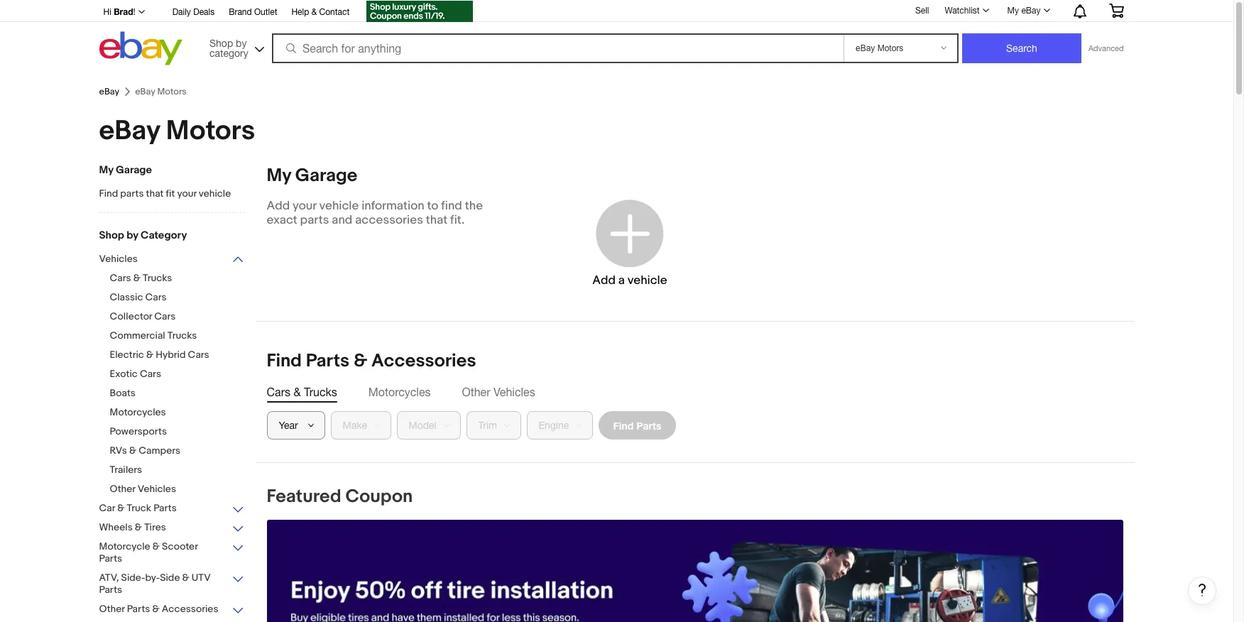 Task type: locate. For each thing, give the bounding box(es) containing it.
vehicle inside button
[[628, 273, 668, 287]]

brad
[[114, 6, 133, 17]]

your right the fit
[[177, 188, 197, 200]]

0 horizontal spatial shop
[[99, 229, 124, 242]]

by left category
[[127, 229, 138, 242]]

cars & trucks
[[267, 386, 337, 399]]

find for find parts
[[614, 420, 634, 432]]

electric
[[110, 349, 144, 361]]

shop inside shop by category
[[210, 37, 233, 49]]

0 vertical spatial that
[[146, 188, 164, 200]]

tab list containing cars & trucks
[[267, 384, 1124, 400]]

vehicle inside add your vehicle information to find the exact parts and accessories that fit.
[[319, 199, 359, 213]]

powersports link
[[110, 426, 255, 439]]

add inside add your vehicle information to find the exact parts and accessories that fit.
[[267, 199, 290, 213]]

motorcycles up powersports
[[110, 406, 166, 419]]

add
[[267, 199, 290, 213], [593, 273, 616, 287]]

0 horizontal spatial accessories
[[162, 603, 219, 615]]

garage up and
[[295, 165, 358, 187]]

2 horizontal spatial find
[[614, 420, 634, 432]]

cars
[[110, 272, 131, 284], [145, 291, 167, 303], [154, 311, 176, 323], [188, 349, 209, 361], [140, 368, 161, 380], [267, 386, 291, 399]]

0 vertical spatial parts
[[120, 188, 144, 200]]

my up exact
[[267, 165, 291, 187]]

none text field inside main content
[[267, 520, 1124, 622]]

1 horizontal spatial motorcycles
[[369, 386, 431, 399]]

None submit
[[963, 33, 1082, 63]]

1 horizontal spatial by
[[236, 37, 247, 49]]

your
[[177, 188, 197, 200], [293, 199, 317, 213]]

0 vertical spatial motorcycles
[[369, 386, 431, 399]]

0 horizontal spatial my
[[99, 163, 113, 177]]

0 horizontal spatial that
[[146, 188, 164, 200]]

fit.
[[451, 213, 465, 227]]

add for add your vehicle information to find the exact parts and accessories that fit.
[[267, 199, 290, 213]]

accessories
[[372, 350, 476, 372], [162, 603, 219, 615]]

brand outlet link
[[229, 5, 277, 21]]

vehicle for add a vehicle
[[628, 273, 668, 287]]

powersports
[[110, 426, 167, 438]]

find parts & accessories
[[267, 350, 476, 372]]

1 horizontal spatial that
[[426, 213, 448, 227]]

rvs
[[110, 445, 127, 457]]

shop by category
[[99, 229, 187, 242]]

0 horizontal spatial parts
[[120, 188, 144, 200]]

1 horizontal spatial parts
[[300, 213, 329, 227]]

1 horizontal spatial your
[[293, 199, 317, 213]]

0 vertical spatial ebay
[[1022, 6, 1041, 16]]

0 horizontal spatial find
[[99, 188, 118, 200]]

your shopping cart image
[[1109, 4, 1125, 18]]

add left and
[[267, 199, 290, 213]]

0 horizontal spatial my garage
[[99, 163, 152, 177]]

motorcycles
[[369, 386, 431, 399], [110, 406, 166, 419]]

0 vertical spatial shop
[[210, 37, 233, 49]]

& inside tab list
[[294, 386, 301, 399]]

find
[[99, 188, 118, 200], [267, 350, 302, 372], [614, 420, 634, 432]]

trailers
[[110, 464, 142, 476]]

tires
[[144, 522, 166, 534]]

1 horizontal spatial vehicle
[[319, 199, 359, 213]]

help & contact
[[292, 7, 350, 17]]

1 vertical spatial add
[[593, 273, 616, 287]]

1 vertical spatial that
[[426, 213, 448, 227]]

find inside button
[[614, 420, 634, 432]]

garage up find parts that fit your vehicle at the left of the page
[[116, 163, 152, 177]]

cars & trucks link
[[110, 272, 255, 286]]

daily deals link
[[172, 5, 215, 21]]

deals
[[193, 7, 215, 17]]

1 vertical spatial vehicles
[[494, 386, 535, 399]]

2 horizontal spatial vehicle
[[628, 273, 668, 287]]

shop for shop by category
[[99, 229, 124, 242]]

1 vertical spatial motorcycles
[[110, 406, 166, 419]]

sell
[[916, 5, 930, 15]]

scooter
[[162, 541, 198, 553]]

other
[[462, 386, 491, 399], [110, 483, 135, 495], [99, 603, 125, 615]]

the
[[465, 199, 483, 213]]

1 horizontal spatial add
[[593, 273, 616, 287]]

accessories
[[355, 213, 423, 227]]

0 vertical spatial accessories
[[372, 350, 476, 372]]

find for find parts & accessories
[[267, 350, 302, 372]]

parts left and
[[300, 213, 329, 227]]

other inside main content
[[462, 386, 491, 399]]

other vehicles link
[[110, 483, 255, 497]]

2 vertical spatial find
[[614, 420, 634, 432]]

my
[[1008, 6, 1020, 16], [99, 163, 113, 177], [267, 165, 291, 187]]

1 horizontal spatial my
[[267, 165, 291, 187]]

1 vertical spatial shop
[[99, 229, 124, 242]]

vehicle right a
[[628, 273, 668, 287]]

outlet
[[254, 7, 277, 17]]

find inside find parts that fit your vehicle link
[[99, 188, 118, 200]]

1 vertical spatial parts
[[300, 213, 329, 227]]

by down the brand
[[236, 37, 247, 49]]

1 horizontal spatial garage
[[295, 165, 358, 187]]

trucks down 'vehicles' dropdown button
[[143, 272, 172, 284]]

motorcycles link
[[110, 406, 255, 420]]

electric & hybrid cars link
[[110, 349, 255, 362]]

find
[[441, 199, 462, 213]]

my right watchlist link
[[1008, 6, 1020, 16]]

my garage
[[99, 163, 152, 177], [267, 165, 358, 187]]

1 horizontal spatial shop
[[210, 37, 233, 49]]

None text field
[[267, 520, 1124, 622]]

trucks down collector cars link
[[168, 330, 197, 342]]

add a vehicle button
[[542, 179, 718, 307]]

collector
[[110, 311, 152, 323]]

main content
[[255, 165, 1217, 622]]

0 vertical spatial add
[[267, 199, 290, 213]]

1 vertical spatial by
[[127, 229, 138, 242]]

2 vertical spatial other
[[99, 603, 125, 615]]

0 horizontal spatial by
[[127, 229, 138, 242]]

contact
[[319, 7, 350, 17]]

garage
[[116, 163, 152, 177], [295, 165, 358, 187]]

0 horizontal spatial add
[[267, 199, 290, 213]]

vehicle
[[199, 188, 231, 200], [319, 199, 359, 213], [628, 273, 668, 287]]

ebay link
[[99, 86, 120, 97]]

help & contact link
[[292, 5, 350, 21]]

ebay motors
[[99, 114, 255, 148]]

sell link
[[909, 5, 936, 15]]

vehicles
[[99, 253, 138, 265], [494, 386, 535, 399], [138, 483, 176, 495]]

car
[[99, 502, 115, 514]]

vehicle left information
[[319, 199, 359, 213]]

your left and
[[293, 199, 317, 213]]

2 vertical spatial vehicles
[[138, 483, 176, 495]]

1 vertical spatial accessories
[[162, 603, 219, 615]]

my garage up find parts that fit your vehicle at the left of the page
[[99, 163, 152, 177]]

find parts that fit your vehicle link
[[99, 188, 245, 201]]

parts
[[306, 350, 350, 372], [637, 420, 662, 432], [154, 502, 177, 514], [99, 553, 122, 565], [99, 584, 122, 596], [127, 603, 150, 615]]

0 vertical spatial by
[[236, 37, 247, 49]]

other vehicles
[[462, 386, 535, 399]]

truck
[[127, 502, 151, 514]]

1 vertical spatial find
[[267, 350, 302, 372]]

tab list
[[267, 384, 1124, 400]]

trucks down find parts & accessories
[[304, 386, 337, 399]]

&
[[312, 7, 317, 17], [133, 272, 141, 284], [146, 349, 154, 361], [354, 350, 368, 372], [294, 386, 301, 399], [129, 445, 136, 457], [117, 502, 125, 514], [135, 522, 142, 534], [153, 541, 160, 553], [182, 572, 190, 584], [152, 603, 160, 615]]

shop by category banner
[[96, 0, 1135, 69]]

by
[[236, 37, 247, 49], [127, 229, 138, 242]]

hybrid
[[156, 349, 186, 361]]

hi brad !
[[103, 6, 135, 17]]

1 horizontal spatial find
[[267, 350, 302, 372]]

a
[[619, 273, 625, 287]]

brand outlet
[[229, 7, 277, 17]]

motorcycles inside main content
[[369, 386, 431, 399]]

vehicle for add your vehicle information to find the exact parts and accessories that fit.
[[319, 199, 359, 213]]

shop down "deals"
[[210, 37, 233, 49]]

add inside button
[[593, 273, 616, 287]]

1 vertical spatial ebay
[[99, 86, 120, 97]]

main content containing my garage
[[255, 165, 1217, 622]]

add left a
[[593, 273, 616, 287]]

shop left category
[[99, 229, 124, 242]]

exotic cars link
[[110, 368, 255, 382]]

vehicle right the fit
[[199, 188, 231, 200]]

0 horizontal spatial motorcycles
[[110, 406, 166, 419]]

my up find parts that fit your vehicle at the left of the page
[[99, 163, 113, 177]]

tab list inside main content
[[267, 384, 1124, 400]]

vehicles inside main content
[[494, 386, 535, 399]]

ebay
[[1022, 6, 1041, 16], [99, 86, 120, 97], [99, 114, 160, 148]]

0 vertical spatial other
[[462, 386, 491, 399]]

my garage up exact
[[267, 165, 358, 187]]

watchlist link
[[938, 2, 996, 19]]

motorcycles down find parts & accessories
[[369, 386, 431, 399]]

2 horizontal spatial my
[[1008, 6, 1020, 16]]

exotic
[[110, 368, 138, 380]]

parts left the fit
[[120, 188, 144, 200]]

my ebay
[[1008, 6, 1041, 16]]

shop
[[210, 37, 233, 49], [99, 229, 124, 242]]

0 horizontal spatial vehicle
[[199, 188, 231, 200]]

classic cars link
[[110, 291, 255, 305]]

that left the fit
[[146, 188, 164, 200]]

by inside shop by category
[[236, 37, 247, 49]]

0 horizontal spatial garage
[[116, 163, 152, 177]]

to
[[427, 199, 439, 213]]

wheels
[[99, 522, 133, 534]]

0 vertical spatial find
[[99, 188, 118, 200]]

that left fit.
[[426, 213, 448, 227]]

account navigation
[[96, 0, 1135, 24]]

ebay inside account navigation
[[1022, 6, 1041, 16]]

2 vertical spatial ebay
[[99, 114, 160, 148]]



Task type: vqa. For each thing, say whether or not it's contained in the screenshot.
ATV, at the bottom
yes



Task type: describe. For each thing, give the bounding box(es) containing it.
enjoy 50% off tire installation image
[[267, 520, 1124, 622]]

featured coupon
[[267, 486, 413, 508]]

shop by category
[[210, 37, 248, 59]]

collector cars link
[[110, 311, 255, 324]]

find parts that fit your vehicle
[[99, 188, 231, 200]]

coupon
[[346, 486, 413, 508]]

trailers link
[[110, 464, 255, 477]]

exact
[[267, 213, 298, 227]]

my inside main content
[[267, 165, 291, 187]]

boats link
[[110, 387, 255, 401]]

boats
[[110, 387, 136, 399]]

hi
[[103, 7, 111, 17]]

other parts & accessories button
[[99, 603, 245, 617]]

motorcycle
[[99, 541, 150, 553]]

& inside account navigation
[[312, 7, 317, 17]]

add a vehicle image
[[593, 196, 667, 270]]

motors
[[166, 114, 255, 148]]

help
[[292, 7, 309, 17]]

category
[[141, 229, 187, 242]]

by-
[[145, 572, 160, 584]]

help, opens dialogs image
[[1196, 583, 1210, 598]]

1 vertical spatial other
[[110, 483, 135, 495]]

my inside account navigation
[[1008, 6, 1020, 16]]

vehicles button
[[99, 253, 245, 266]]

find parts button
[[599, 411, 677, 440]]

ebay for ebay motors
[[99, 114, 160, 148]]

!
[[133, 7, 135, 17]]

that inside find parts that fit your vehicle link
[[146, 188, 164, 200]]

2 vertical spatial trucks
[[304, 386, 337, 399]]

parts inside button
[[637, 420, 662, 432]]

none submit inside shop by category banner
[[963, 33, 1082, 63]]

motorcycles inside vehicles cars & trucks classic cars collector cars commercial trucks electric & hybrid cars exotic cars boats motorcycles powersports rvs & campers trailers other vehicles car & truck parts wheels & tires motorcycle & scooter parts atv, side-by-side & utv parts other parts & accessories
[[110, 406, 166, 419]]

daily deals
[[172, 7, 215, 17]]

fit
[[166, 188, 175, 200]]

classic
[[110, 291, 143, 303]]

featured
[[267, 486, 342, 508]]

1 vertical spatial trucks
[[168, 330, 197, 342]]

0 vertical spatial vehicles
[[99, 253, 138, 265]]

shop for shop by category
[[210, 37, 233, 49]]

Search for anything text field
[[274, 35, 841, 62]]

find for find parts that fit your vehicle
[[99, 188, 118, 200]]

utv
[[192, 572, 211, 584]]

side-
[[121, 572, 145, 584]]

add your vehicle information to find the exact parts and accessories that fit.
[[267, 199, 483, 227]]

by for category
[[127, 229, 138, 242]]

garage inside main content
[[295, 165, 358, 187]]

and
[[332, 213, 353, 227]]

atv, side-by-side & utv parts button
[[99, 572, 245, 598]]

by for category
[[236, 37, 247, 49]]

brand
[[229, 7, 252, 17]]

watchlist
[[945, 6, 980, 16]]

add a vehicle
[[593, 273, 668, 287]]

daily
[[172, 7, 191, 17]]

your inside add your vehicle information to find the exact parts and accessories that fit.
[[293, 199, 317, 213]]

atv,
[[99, 572, 119, 584]]

my ebay link
[[1000, 2, 1057, 19]]

commercial
[[110, 330, 165, 342]]

vehicles cars & trucks classic cars collector cars commercial trucks electric & hybrid cars exotic cars boats motorcycles powersports rvs & campers trailers other vehicles car & truck parts wheels & tires motorcycle & scooter parts atv, side-by-side & utv parts other parts & accessories
[[99, 253, 219, 615]]

side
[[160, 572, 180, 584]]

campers
[[139, 445, 181, 457]]

motorcycle & scooter parts button
[[99, 541, 245, 566]]

car & truck parts button
[[99, 502, 245, 516]]

0 horizontal spatial your
[[177, 188, 197, 200]]

rvs & campers link
[[110, 445, 255, 458]]

get the coupon image
[[367, 1, 473, 22]]

commercial trucks link
[[110, 330, 255, 343]]

that inside add your vehicle information to find the exact parts and accessories that fit.
[[426, 213, 448, 227]]

parts inside add your vehicle information to find the exact parts and accessories that fit.
[[300, 213, 329, 227]]

information
[[362, 199, 425, 213]]

add for add a vehicle
[[593, 273, 616, 287]]

wheels & tires button
[[99, 522, 245, 535]]

advanced
[[1089, 44, 1124, 53]]

category
[[210, 47, 248, 59]]

1 horizontal spatial accessories
[[372, 350, 476, 372]]

1 horizontal spatial my garage
[[267, 165, 358, 187]]

find parts
[[614, 420, 662, 432]]

ebay for ebay
[[99, 86, 120, 97]]

0 vertical spatial trucks
[[143, 272, 172, 284]]

accessories inside vehicles cars & trucks classic cars collector cars commercial trucks electric & hybrid cars exotic cars boats motorcycles powersports rvs & campers trailers other vehicles car & truck parts wheels & tires motorcycle & scooter parts atv, side-by-side & utv parts other parts & accessories
[[162, 603, 219, 615]]

cars inside tab list
[[267, 386, 291, 399]]

advanced link
[[1082, 34, 1132, 63]]

shop by category button
[[203, 32, 267, 62]]



